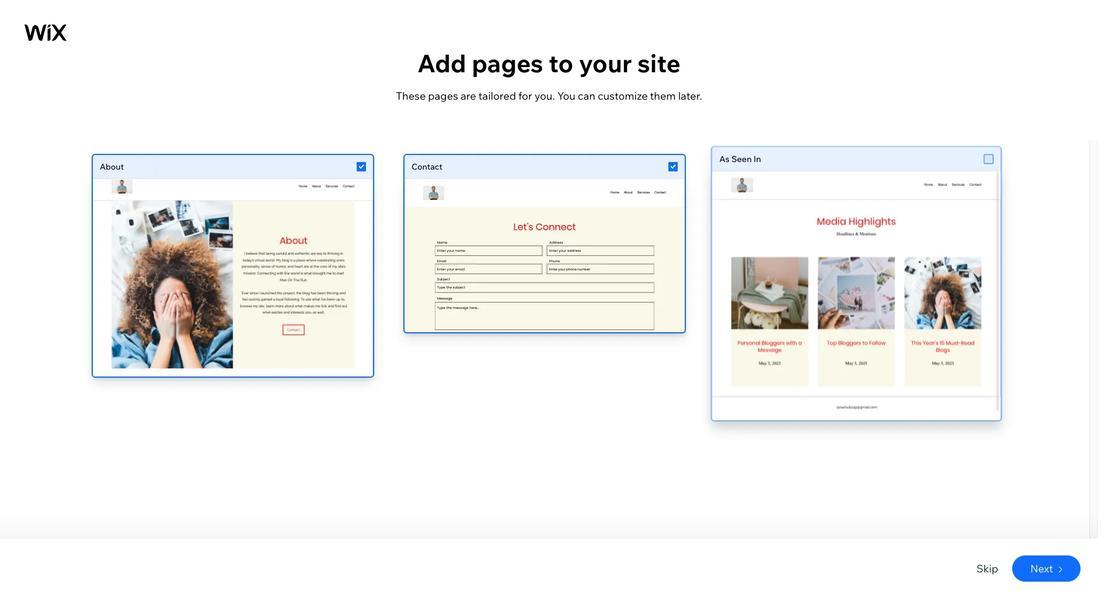 Task type: locate. For each thing, give the bounding box(es) containing it.
skip
[[976, 562, 998, 576]]

you.
[[535, 89, 555, 103]]

site
[[638, 48, 681, 79]]

pages for these
[[428, 89, 458, 103]]

pages up tailored
[[472, 48, 543, 79]]

pages left are
[[428, 89, 458, 103]]

design...
[[630, 258, 705, 281]]

can
[[578, 89, 595, 103]]

in
[[754, 154, 761, 165]]

these pages are tailored for you. you can customize them later.
[[396, 89, 702, 103]]

1 horizontal spatial pages
[[472, 48, 543, 79]]

pages
[[472, 48, 543, 79], [428, 89, 458, 103]]

1 vertical spatial your
[[485, 258, 526, 281]]

pages for add
[[472, 48, 543, 79]]

0 horizontal spatial pages
[[428, 89, 458, 103]]

preparing
[[393, 258, 481, 281]]

0 horizontal spatial your
[[485, 258, 526, 281]]

0 vertical spatial your
[[579, 48, 632, 79]]

1 horizontal spatial your
[[579, 48, 632, 79]]

you
[[557, 89, 575, 103]]

0 vertical spatial pages
[[472, 48, 543, 79]]

add pages to your site
[[417, 48, 681, 79]]

to
[[549, 48, 573, 79]]

for
[[518, 89, 532, 103]]

your
[[579, 48, 632, 79], [485, 258, 526, 281]]

these
[[396, 89, 426, 103]]

later.
[[678, 89, 702, 103]]

1 vertical spatial pages
[[428, 89, 458, 103]]

add
[[417, 48, 466, 79]]



Task type: vqa. For each thing, say whether or not it's contained in the screenshot.
As Seen In
yes



Task type: describe. For each thing, give the bounding box(es) containing it.
preparing your homepage design...
[[393, 258, 705, 281]]

homepage
[[530, 258, 625, 281]]

customize
[[598, 89, 648, 103]]

seen
[[731, 154, 752, 165]]

about
[[100, 162, 124, 172]]

are
[[461, 89, 476, 103]]

tailored
[[478, 89, 516, 103]]

next
[[1030, 562, 1053, 576]]

home
[[44, 34, 67, 44]]

contact
[[412, 162, 442, 172]]

as
[[719, 154, 730, 165]]

as seen in
[[719, 154, 761, 165]]

them
[[650, 89, 676, 103]]



